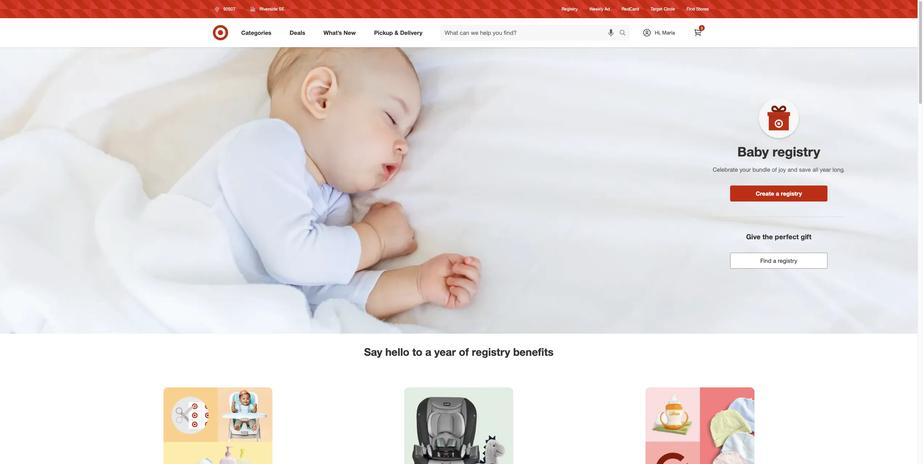 Task type: locate. For each thing, give the bounding box(es) containing it.
0 horizontal spatial find
[[687, 6, 695, 12]]

0 vertical spatial find
[[687, 6, 695, 12]]

of
[[772, 166, 777, 173], [459, 345, 469, 359]]

what's
[[323, 29, 342, 36]]

3
[[701, 26, 703, 30]]

redcard link
[[622, 6, 639, 12]]

create a registry button
[[730, 186, 828, 202]]

pickup & delivery link
[[368, 25, 432, 41]]

search button
[[616, 25, 633, 42]]

riverside se button
[[246, 3, 289, 16]]

find
[[687, 6, 695, 12], [760, 257, 771, 264]]

deals
[[290, 29, 305, 36]]

celebrate
[[713, 166, 738, 173]]

registry
[[562, 6, 578, 12]]

find down the at the right bottom
[[760, 257, 771, 264]]

find left stores
[[687, 6, 695, 12]]

target
[[651, 6, 663, 12]]

1 vertical spatial year
[[434, 345, 456, 359]]

a for create
[[776, 190, 779, 197]]

a right create
[[776, 190, 779, 197]]

0 horizontal spatial year
[[434, 345, 456, 359]]

perfect
[[775, 232, 799, 241]]

target circle link
[[651, 6, 675, 12]]

3 link
[[690, 25, 706, 41]]

0 vertical spatial a
[[776, 190, 779, 197]]

search
[[616, 30, 633, 37]]

0 horizontal spatial of
[[459, 345, 469, 359]]

What can we help you find? suggestions appear below search field
[[440, 25, 621, 41]]

joy
[[779, 166, 786, 173]]

1 horizontal spatial year
[[820, 166, 831, 173]]

year right to
[[434, 345, 456, 359]]

&
[[395, 29, 398, 36]]

1 horizontal spatial of
[[772, 166, 777, 173]]

a down give the perfect gift on the bottom of page
[[773, 257, 776, 264]]

year right all
[[820, 166, 831, 173]]

a
[[776, 190, 779, 197], [773, 257, 776, 264], [425, 345, 431, 359]]

baby registry
[[737, 144, 820, 159]]

pickup
[[374, 29, 393, 36]]

find a registry button
[[730, 253, 828, 269]]

gift
[[801, 232, 812, 241]]

0 vertical spatial year
[[820, 166, 831, 173]]

find a registry
[[760, 257, 797, 264]]

save
[[799, 166, 811, 173]]

riverside
[[260, 6, 278, 12]]

1 vertical spatial find
[[760, 257, 771, 264]]

registry
[[772, 144, 820, 159], [781, 190, 802, 197], [778, 257, 797, 264], [472, 345, 510, 359]]

create a registry
[[756, 190, 802, 197]]

categories link
[[235, 25, 281, 41]]

bundle
[[753, 166, 770, 173]]

the
[[762, 232, 773, 241]]

what's new link
[[317, 25, 365, 41]]

baby
[[737, 144, 769, 159]]

find stores
[[687, 6, 709, 12]]

1 vertical spatial a
[[773, 257, 776, 264]]

year
[[820, 166, 831, 173], [434, 345, 456, 359]]

weekly ad
[[589, 6, 610, 12]]

92507 button
[[210, 3, 243, 16]]

a right to
[[425, 345, 431, 359]]

find for find stores
[[687, 6, 695, 12]]

1 horizontal spatial find
[[760, 257, 771, 264]]

long.
[[833, 166, 845, 173]]

a for find
[[773, 257, 776, 264]]

find inside button
[[760, 257, 771, 264]]

celebrate your bundle of joy and save all year long.
[[713, 166, 845, 173]]



Task type: vqa. For each thing, say whether or not it's contained in the screenshot.
American Soft Linen 6 Piece Towel Set, 100% Cotton Bath Towels for Bathroom when
no



Task type: describe. For each thing, give the bounding box(es) containing it.
circle
[[664, 6, 675, 12]]

hello
[[385, 345, 409, 359]]

to
[[412, 345, 422, 359]]

target circle
[[651, 6, 675, 12]]

92507
[[223, 6, 236, 12]]

benefits
[[513, 345, 554, 359]]

give
[[746, 232, 761, 241]]

what's new
[[323, 29, 356, 36]]

give the perfect gift
[[746, 232, 812, 241]]

sleeping baby in a light blue onesie image
[[0, 47, 918, 334]]

registry link
[[562, 6, 578, 12]]

create
[[756, 190, 774, 197]]

se
[[279, 6, 284, 12]]

pickup & delivery
[[374, 29, 423, 36]]

maria
[[662, 29, 675, 36]]

new
[[344, 29, 356, 36]]

hi, maria
[[655, 29, 675, 36]]

0 vertical spatial of
[[772, 166, 777, 173]]

categories
[[241, 29, 271, 36]]

riverside se
[[260, 6, 284, 12]]

your
[[740, 166, 751, 173]]

1 vertical spatial of
[[459, 345, 469, 359]]

hi,
[[655, 29, 661, 36]]

deals link
[[283, 25, 314, 41]]

all
[[813, 166, 818, 173]]

ad
[[605, 6, 610, 12]]

registry inside find a registry button
[[778, 257, 797, 264]]

say hello to a year of registry benefits
[[364, 345, 554, 359]]

find for find a registry
[[760, 257, 771, 264]]

weekly
[[589, 6, 603, 12]]

and
[[788, 166, 797, 173]]

delivery
[[400, 29, 423, 36]]

say
[[364, 345, 382, 359]]

create a registry link
[[730, 186, 828, 202]]

weekly ad link
[[589, 6, 610, 12]]

find stores link
[[687, 6, 709, 12]]

stores
[[696, 6, 709, 12]]

redcard
[[622, 6, 639, 12]]

registry inside "create a registry" button
[[781, 190, 802, 197]]

2 vertical spatial a
[[425, 345, 431, 359]]



